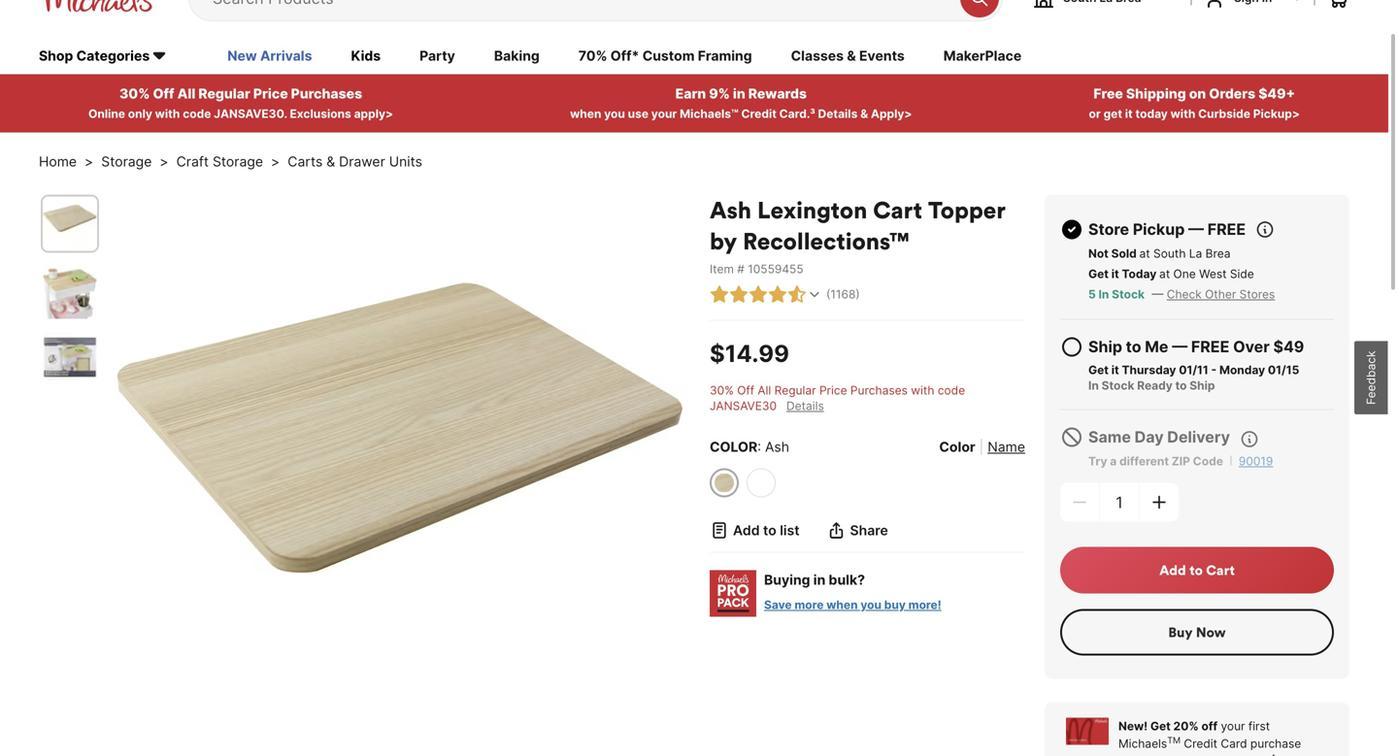Task type: locate. For each thing, give the bounding box(es) containing it.
to for add to cart
[[1190, 562, 1203, 580]]

details right jansave30
[[787, 399, 825, 414]]

1 vertical spatial &
[[861, 107, 869, 121]]

2 vertical spatial you
[[1152, 755, 1172, 757]]

when down the "bulk?" on the bottom right
[[827, 599, 858, 613]]

carts & drawer units link
[[288, 152, 422, 172]]

1 horizontal spatial you
[[861, 599, 882, 613]]

kids
[[351, 48, 381, 64]]

it inside get it thursday 01/11 - monday 01/15 in stock ready to ship
[[1112, 364, 1120, 378]]

$14.99
[[710, 340, 790, 368]]

all up craft
[[177, 86, 196, 102]]

buy now button
[[1061, 610, 1335, 656]]

credit inside earn 9% in rewards when you use your michaels™ credit card.³ details & apply>
[[742, 107, 777, 121]]

ash up by at top
[[710, 195, 752, 225]]

1 horizontal spatial —
[[1173, 338, 1188, 357]]

credit down rewards at right top
[[742, 107, 777, 121]]

0 vertical spatial purchases
[[291, 86, 363, 102]]

cart left "topper"
[[874, 195, 923, 225]]

tabler image
[[730, 285, 749, 305], [807, 287, 823, 303], [1061, 426, 1084, 449]]

when inside earn 9% in rewards when you use your michaels™ credit card.³ details & apply>
[[570, 107, 602, 121]]

button to increment counter for number stepper image
[[1150, 493, 1170, 513]]

0 vertical spatial cart
[[874, 195, 923, 225]]

shop
[[39, 48, 73, 64]]

all
[[177, 86, 196, 102], [758, 384, 772, 398]]

your right use
[[652, 107, 677, 121]]

ash lexington cart topper by recollections&#x2122; image
[[108, 195, 691, 757], [43, 197, 97, 251], [43, 265, 97, 319], [43, 333, 97, 387]]

cart inside button
[[1207, 562, 1236, 580]]

get
[[1104, 107, 1123, 121]]

purchases for 30% off all regular price purchases with code jansave30
[[851, 384, 908, 398]]

to left me
[[1127, 338, 1142, 357]]

different
[[1120, 455, 1170, 469]]

search button image
[[970, 0, 990, 8]]

free
[[1094, 86, 1124, 102]]

1 vertical spatial details
[[787, 399, 825, 414]]

0 horizontal spatial off
[[153, 86, 174, 102]]

0 horizontal spatial code
[[183, 107, 211, 121]]

bulk?
[[829, 572, 866, 589]]

& inside classes & events link
[[847, 48, 857, 64]]

in right 5
[[1099, 288, 1110, 302]]

2 vertical spatial when
[[1119, 755, 1149, 757]]

1 horizontal spatial with
[[911, 384, 935, 398]]

30% up jansave30
[[710, 384, 734, 398]]

> left carts
[[271, 154, 280, 170]]

details right card.³
[[818, 107, 858, 121]]

1 horizontal spatial storage
[[213, 154, 263, 170]]

check
[[1167, 288, 1202, 302]]

custom
[[643, 48, 695, 64]]

ship
[[1089, 338, 1123, 357], [1190, 379, 1216, 393]]

$49+
[[1259, 86, 1296, 102]]

off down shop categories link
[[153, 86, 174, 102]]

craft
[[176, 154, 209, 170]]

2 vertical spatial &
[[327, 154, 335, 170]]

it for shipping
[[1126, 107, 1133, 121]]

2 horizontal spatial tabler image
[[1061, 426, 1084, 449]]

you inside buying in bulk? save more when you buy more!
[[861, 599, 882, 613]]

0 horizontal spatial when
[[570, 107, 602, 121]]

not sold at south la brea get it today at one west side
[[1089, 247, 1255, 281]]

1 vertical spatial cart
[[1207, 562, 1236, 580]]

over
[[1234, 338, 1270, 357]]

0 vertical spatial details
[[818, 107, 858, 121]]

0 horizontal spatial add
[[733, 523, 760, 539]]

0 vertical spatial in
[[1099, 288, 1110, 302]]

ship up thursday
[[1089, 338, 1123, 357]]

in right 9%
[[733, 86, 746, 102]]

0 horizontal spatial you
[[604, 107, 625, 121]]

west
[[1200, 267, 1227, 281]]

tabler image down #
[[730, 285, 749, 305]]

1 horizontal spatial all
[[758, 384, 772, 398]]

2 vertical spatial it
[[1112, 364, 1120, 378]]

code inside 30% off all regular price purchases with code jansave30
[[938, 384, 966, 398]]

1 horizontal spatial ship
[[1190, 379, 1216, 393]]

1 vertical spatial in
[[814, 572, 826, 589]]

price up the jansave30.
[[253, 86, 288, 102]]

01/15
[[1269, 364, 1300, 378]]

storage right craft
[[213, 154, 263, 170]]

with inside the free shipping on orders $49+ or get it today with curbside pickup>
[[1171, 107, 1196, 121]]

color
[[710, 439, 758, 456]]

recollections™
[[743, 227, 910, 256]]

30% up only at left top
[[119, 86, 150, 102]]

you inside tm credit card purchase when you open an account.
[[1152, 755, 1172, 757]]

0 horizontal spatial all
[[177, 86, 196, 102]]

stock down today
[[1112, 288, 1145, 302]]

apply>
[[354, 107, 394, 121]]

purchase
[[1251, 738, 1302, 752]]

code up craft
[[183, 107, 211, 121]]

price inside 30% off all regular price purchases online only with code jansave30. exclusions apply>
[[253, 86, 288, 102]]

to down 01/11
[[1176, 379, 1188, 393]]

regular inside 30% off all regular price purchases with code jansave30
[[775, 384, 817, 398]]

free up brea
[[1208, 220, 1247, 239]]

first
[[1249, 720, 1271, 734]]

0 vertical spatial stock
[[1112, 288, 1145, 302]]

free up -
[[1192, 338, 1230, 357]]

0 vertical spatial code
[[183, 107, 211, 121]]

price up details 'popup button'
[[820, 384, 848, 398]]

cart up now
[[1207, 562, 1236, 580]]

0 vertical spatial your
[[652, 107, 677, 121]]

1 vertical spatial code
[[938, 384, 966, 398]]

at right sold
[[1140, 247, 1151, 261]]

2 vertical spatial —
[[1173, 338, 1188, 357]]

it right get at the right of page
[[1126, 107, 1133, 121]]

1 vertical spatial regular
[[775, 384, 817, 398]]

1 vertical spatial in
[[1089, 379, 1099, 393]]

new! get 20% off
[[1119, 720, 1218, 734]]

1 vertical spatial off
[[738, 384, 755, 398]]

0 horizontal spatial with
[[155, 107, 180, 121]]

0 vertical spatial &
[[847, 48, 857, 64]]

2 horizontal spatial >
[[271, 154, 280, 170]]

purchases inside 30% off all regular price purchases with code jansave30
[[851, 384, 908, 398]]

1 vertical spatial credit
[[1185, 738, 1218, 752]]

when left use
[[570, 107, 602, 121]]

all inside 30% off all regular price purchases with code jansave30
[[758, 384, 772, 398]]

30% inside 30% off all regular price purchases with code jansave30
[[710, 384, 734, 398]]

0 vertical spatial get
[[1089, 267, 1109, 281]]

code up color
[[938, 384, 966, 398]]

0 horizontal spatial —
[[1152, 288, 1164, 302]]

> left craft
[[160, 154, 169, 170]]

stock down thursday
[[1102, 379, 1135, 393]]

free shipping on orders $49+ or get it today with curbside pickup>
[[1089, 86, 1301, 121]]

2 > from the left
[[160, 154, 169, 170]]

1 horizontal spatial &
[[847, 48, 857, 64]]

item
[[710, 262, 734, 277]]

it left thursday
[[1112, 364, 1120, 378]]

— left check
[[1152, 288, 1164, 302]]

price for 30% off all regular price purchases with code jansave30
[[820, 384, 848, 398]]

south
[[1154, 247, 1187, 261]]

0 horizontal spatial >
[[85, 154, 94, 170]]

your
[[652, 107, 677, 121], [1222, 720, 1246, 734]]

1 vertical spatial price
[[820, 384, 848, 398]]

tabler image left '(' at the top right of page
[[807, 287, 823, 303]]

buying
[[765, 572, 811, 589]]

0 vertical spatial ash
[[710, 195, 752, 225]]

today
[[1122, 267, 1157, 281]]

0 horizontal spatial regular
[[198, 86, 250, 102]]

code
[[1194, 455, 1224, 469]]

la
[[1190, 247, 1203, 261]]

credit up open
[[1185, 738, 1218, 752]]

off inside 30% off all regular price purchases with code jansave30
[[738, 384, 755, 398]]

get inside get it thursday 01/11 - monday 01/15 in stock ready to ship
[[1089, 364, 1109, 378]]

0 vertical spatial at
[[1140, 247, 1151, 261]]

& left the apply>
[[861, 107, 869, 121]]

add inside button
[[1160, 562, 1187, 580]]

1 vertical spatial —
[[1152, 288, 1164, 302]]

0 horizontal spatial at
[[1140, 247, 1151, 261]]

cart inside ash lexington cart topper by recollections™ item # 10559455
[[874, 195, 923, 225]]

add up buy
[[1160, 562, 1187, 580]]

purchases for 30% off all regular price purchases online only with code jansave30. exclusions apply>
[[291, 86, 363, 102]]

when for earn
[[570, 107, 602, 121]]

tabler image
[[1256, 220, 1276, 240], [710, 285, 730, 305], [749, 285, 768, 305], [768, 285, 788, 305], [788, 285, 807, 305], [1061, 336, 1084, 359], [710, 521, 730, 541]]

with inside 30% off all regular price purchases with code jansave30
[[911, 384, 935, 398]]

ash
[[710, 195, 752, 225], [765, 439, 790, 456]]

0 vertical spatial 30%
[[119, 86, 150, 102]]

add for add to list
[[733, 523, 760, 539]]

it inside not sold at south la brea get it today at one west side
[[1112, 267, 1120, 281]]

0 vertical spatial when
[[570, 107, 602, 121]]

credit
[[742, 107, 777, 121], [1185, 738, 1218, 752]]

regular inside 30% off all regular price purchases online only with code jansave30. exclusions apply>
[[198, 86, 250, 102]]

1 horizontal spatial ash
[[765, 439, 790, 456]]

add to list button
[[710, 521, 800, 541]]

1 horizontal spatial code
[[938, 384, 966, 398]]

to inside dropdown button
[[764, 523, 777, 539]]

open
[[1176, 755, 1203, 757]]

2 horizontal spatial —
[[1189, 220, 1205, 239]]

to left list
[[764, 523, 777, 539]]

0 vertical spatial you
[[604, 107, 625, 121]]

off
[[1202, 720, 1218, 734]]

to inside get it thursday 01/11 - monday 01/15 in stock ready to ship
[[1176, 379, 1188, 393]]

earn
[[676, 86, 706, 102]]

plcc card logo image
[[1067, 719, 1109, 746]]

0 vertical spatial free
[[1208, 220, 1247, 239]]

sold
[[1112, 247, 1137, 261]]

0 vertical spatial off
[[153, 86, 174, 102]]

pickup
[[1133, 220, 1185, 239]]

1 horizontal spatial in
[[814, 572, 826, 589]]

in up more at the bottom right
[[814, 572, 826, 589]]

Number Stepper text field
[[1101, 483, 1139, 522]]

get up tm on the bottom of the page
[[1151, 720, 1171, 734]]

new!
[[1119, 720, 1148, 734]]

2 horizontal spatial you
[[1152, 755, 1172, 757]]

1 horizontal spatial cart
[[1207, 562, 1236, 580]]

events
[[860, 48, 905, 64]]

when down michaels
[[1119, 755, 1149, 757]]

topper
[[929, 195, 1006, 225]]

in inside buying in bulk? save more when you buy more!
[[814, 572, 826, 589]]

your up "card"
[[1222, 720, 1246, 734]]

&
[[847, 48, 857, 64], [861, 107, 869, 121], [327, 154, 335, 170]]

0 horizontal spatial in
[[733, 86, 746, 102]]

home
[[39, 154, 77, 170]]

10559455
[[748, 262, 804, 277]]

3 > from the left
[[271, 154, 280, 170]]

30%
[[119, 86, 150, 102], [710, 384, 734, 398]]

& left events
[[847, 48, 857, 64]]

30% inside 30% off all regular price purchases online only with code jansave30. exclusions apply>
[[119, 86, 150, 102]]

credit inside tm credit card purchase when you open an account.
[[1185, 738, 1218, 752]]

add to list
[[733, 523, 800, 539]]

you inside earn 9% in rewards when you use your michaels™ credit card.³ details & apply>
[[604, 107, 625, 121]]

to
[[1127, 338, 1142, 357], [1176, 379, 1188, 393], [764, 523, 777, 539], [1190, 562, 1203, 580]]

0 horizontal spatial cart
[[874, 195, 923, 225]]

free
[[1208, 220, 1247, 239], [1192, 338, 1230, 357]]

white image
[[748, 470, 775, 497]]

0 vertical spatial ship
[[1089, 338, 1123, 357]]

30% for 30% off all regular price purchases online only with code jansave30. exclusions apply>
[[119, 86, 150, 102]]

1 horizontal spatial add
[[1160, 562, 1187, 580]]

with inside 30% off all regular price purchases online only with code jansave30. exclusions apply>
[[155, 107, 180, 121]]

> right home
[[85, 154, 94, 170]]

cart for to
[[1207, 562, 1236, 580]]

purchases
[[291, 86, 363, 102], [851, 384, 908, 398]]

to for add to list
[[764, 523, 777, 539]]

— up la
[[1189, 220, 1205, 239]]

add left list
[[733, 523, 760, 539]]

all for 30% off all regular price purchases with code jansave30
[[758, 384, 772, 398]]

open samedaydelivery details modal image
[[1241, 430, 1260, 449]]

try a different zip code
[[1089, 455, 1224, 469]]

when inside tm credit card purchase when you open an account.
[[1119, 755, 1149, 757]]

it inside the free shipping on orders $49+ or get it today with curbside pickup>
[[1126, 107, 1133, 121]]

all up jansave30
[[758, 384, 772, 398]]

0 horizontal spatial price
[[253, 86, 288, 102]]

0 vertical spatial price
[[253, 86, 288, 102]]

1 vertical spatial purchases
[[851, 384, 908, 398]]

you for earn
[[604, 107, 625, 121]]

0 vertical spatial regular
[[198, 86, 250, 102]]

you down tm on the bottom of the page
[[1152, 755, 1172, 757]]

30% off all regular price purchases online only with code jansave30. exclusions apply>
[[88, 86, 394, 121]]

0 vertical spatial all
[[177, 86, 196, 102]]

list
[[780, 523, 800, 539]]

ship down 01/11
[[1190, 379, 1216, 393]]

1 vertical spatial you
[[861, 599, 882, 613]]

1 horizontal spatial >
[[160, 154, 169, 170]]

ready
[[1138, 379, 1173, 393]]

1 vertical spatial when
[[827, 599, 858, 613]]

tm
[[1168, 736, 1181, 746]]

1 vertical spatial ship
[[1190, 379, 1216, 393]]

1 horizontal spatial purchases
[[851, 384, 908, 398]]

( 1168 )
[[827, 288, 860, 302]]

get left thursday
[[1089, 364, 1109, 378]]

— right me
[[1173, 338, 1188, 357]]

1 vertical spatial it
[[1112, 267, 1120, 281]]

0 vertical spatial add
[[733, 523, 760, 539]]

your inside your first michaels
[[1222, 720, 1246, 734]]

when for tm
[[1119, 755, 1149, 757]]

storage link
[[101, 152, 152, 172]]

shipping
[[1127, 86, 1187, 102]]

0 vertical spatial in
[[733, 86, 746, 102]]

1 horizontal spatial price
[[820, 384, 848, 398]]

& right carts
[[327, 154, 335, 170]]

add
[[733, 523, 760, 539], [1160, 562, 1187, 580]]

to up buy now
[[1190, 562, 1203, 580]]

1 vertical spatial 30%
[[710, 384, 734, 398]]

off up jansave30
[[738, 384, 755, 398]]

you left buy
[[861, 599, 882, 613]]

1 vertical spatial free
[[1192, 338, 1230, 357]]

2 horizontal spatial &
[[861, 107, 869, 121]]

2 horizontal spatial with
[[1171, 107, 1196, 121]]

1 vertical spatial add
[[1160, 562, 1187, 580]]

tabler image left the same
[[1061, 426, 1084, 449]]

1 horizontal spatial when
[[827, 599, 858, 613]]

1 vertical spatial stock
[[1102, 379, 1135, 393]]

storage down only at left top
[[101, 154, 152, 170]]

in up the same
[[1089, 379, 1099, 393]]

1 vertical spatial your
[[1222, 720, 1246, 734]]

0 vertical spatial credit
[[742, 107, 777, 121]]

purchases inside 30% off all regular price purchases online only with code jansave30. exclusions apply>
[[291, 86, 363, 102]]

at left one
[[1160, 267, 1171, 281]]

add inside dropdown button
[[733, 523, 760, 539]]

0 horizontal spatial storage
[[101, 154, 152, 170]]

get down not
[[1089, 267, 1109, 281]]

regular up the jansave30.
[[198, 86, 250, 102]]

price for 30% off all regular price purchases online only with code jansave30. exclusions apply>
[[253, 86, 288, 102]]

0 horizontal spatial credit
[[742, 107, 777, 121]]

1 horizontal spatial your
[[1222, 720, 1246, 734]]

you left use
[[604, 107, 625, 121]]

regular for 30% off all regular price purchases with code jansave30
[[775, 384, 817, 398]]

all inside 30% off all regular price purchases online only with code jansave30. exclusions apply>
[[177, 86, 196, 102]]

arrivals
[[260, 48, 312, 64]]

new arrivals
[[228, 48, 312, 64]]

1 horizontal spatial off
[[738, 384, 755, 398]]

>
[[85, 154, 94, 170], [160, 154, 169, 170], [271, 154, 280, 170]]

0 horizontal spatial ash
[[710, 195, 752, 225]]

0 horizontal spatial 30%
[[119, 86, 150, 102]]

1168
[[831, 288, 856, 302]]

get
[[1089, 267, 1109, 281], [1089, 364, 1109, 378], [1151, 720, 1171, 734]]

ash inside ash lexington cart topper by recollections™ item # 10559455
[[710, 195, 752, 225]]

30% off all regular price purchases with code jansave30
[[710, 384, 966, 414]]

in
[[1099, 288, 1110, 302], [1089, 379, 1099, 393]]

regular up details 'popup button'
[[775, 384, 817, 398]]

2 horizontal spatial when
[[1119, 755, 1149, 757]]

to inside button
[[1190, 562, 1203, 580]]

ash right :
[[765, 439, 790, 456]]

storage
[[101, 154, 152, 170], [213, 154, 263, 170]]

home > storage > craft storage > carts & drawer units
[[39, 154, 422, 170]]

an
[[1207, 755, 1220, 757]]

it down sold
[[1112, 267, 1120, 281]]

off inside 30% off all regular price purchases online only with code jansave30. exclusions apply>
[[153, 86, 174, 102]]

earn 9% in rewards when you use your michaels™ credit card.³ details & apply>
[[570, 86, 913, 121]]

0 horizontal spatial ship
[[1089, 338, 1123, 357]]

0 vertical spatial it
[[1126, 107, 1133, 121]]

1 vertical spatial all
[[758, 384, 772, 398]]

price inside 30% off all regular price purchases with code jansave30
[[820, 384, 848, 398]]



Task type: vqa. For each thing, say whether or not it's contained in the screenshot.
18&#x22; St. Patrick&#x27;s Day Shamrock Wreath by Celebrate It&#x2122; Image
no



Task type: describe. For each thing, give the bounding box(es) containing it.
share button
[[827, 521, 889, 541]]

carts
[[288, 154, 323, 170]]

same
[[1089, 428, 1132, 447]]

online
[[88, 107, 125, 121]]

details inside earn 9% in rewards when you use your michaels™ credit card.³ details & apply>
[[818, 107, 858, 121]]

details inside 'popup button'
[[787, 399, 825, 414]]

your inside earn 9% in rewards when you use your michaels™ credit card.³ details & apply>
[[652, 107, 677, 121]]

baking link
[[494, 46, 540, 68]]

0 vertical spatial —
[[1189, 220, 1205, 239]]

pickup>
[[1254, 107, 1301, 121]]

baking
[[494, 48, 540, 64]]

day
[[1135, 428, 1164, 447]]

drawer
[[339, 154, 385, 170]]

2 vertical spatial get
[[1151, 720, 1171, 734]]

when inside buying in bulk? save more when you buy more!
[[827, 599, 858, 613]]

one
[[1174, 267, 1197, 281]]

store pickup — free
[[1089, 220, 1247, 239]]

zip
[[1172, 455, 1191, 469]]

curbside
[[1199, 107, 1251, 121]]

code inside 30% off all regular price purchases online only with code jansave30. exclusions apply>
[[183, 107, 211, 121]]

apply>
[[871, 107, 913, 121]]

tm credit card purchase when you open an account.
[[1119, 736, 1302, 757]]

add for add to cart
[[1160, 562, 1187, 580]]

save more when you buy more! link
[[765, 599, 942, 613]]

home link
[[39, 152, 77, 172]]

new
[[228, 48, 257, 64]]

kids link
[[351, 46, 381, 68]]

ship to me — free over $49
[[1089, 338, 1305, 357]]

save
[[765, 599, 792, 613]]

a
[[1111, 455, 1117, 469]]

color
[[940, 439, 976, 456]]

name
[[988, 439, 1026, 456]]

classes & events
[[791, 48, 905, 64]]

90019
[[1239, 455, 1274, 469]]

Search Input field
[[213, 0, 951, 20]]

classes
[[791, 48, 844, 64]]

1 horizontal spatial tabler image
[[807, 287, 823, 303]]

to for ship to me — free over $49
[[1127, 338, 1142, 357]]

card.³
[[780, 107, 816, 121]]

color | name
[[940, 439, 1026, 456]]

0 horizontal spatial tabler image
[[730, 285, 749, 305]]

color : ash
[[710, 439, 790, 456]]

ash image
[[715, 474, 734, 493]]

add to cart
[[1160, 562, 1236, 580]]

30% for 30% off all regular price purchases with code jansave30
[[710, 384, 734, 398]]

buy now
[[1169, 624, 1227, 642]]

buy
[[1169, 624, 1193, 642]]

your first michaels
[[1119, 720, 1271, 752]]

party
[[420, 48, 455, 64]]

1 vertical spatial ash
[[765, 439, 790, 456]]

0 horizontal spatial &
[[327, 154, 335, 170]]

by
[[710, 227, 738, 256]]

70% off* custom framing
[[579, 48, 752, 64]]

today
[[1136, 107, 1168, 121]]

in inside earn 9% in rewards when you use your michaels™ credit card.³ details & apply>
[[733, 86, 746, 102]]

cart for lexington
[[874, 195, 923, 225]]

new arrivals link
[[228, 46, 312, 68]]

add to cart button
[[1061, 548, 1335, 594]]

more
[[795, 599, 824, 613]]

or
[[1089, 107, 1101, 121]]

get inside not sold at south la brea get it today at one west side
[[1089, 267, 1109, 281]]

5
[[1089, 288, 1096, 302]]

buy
[[885, 599, 906, 613]]

— for free
[[1173, 338, 1188, 357]]

off for 30% off all regular price purchases with code jansave30
[[738, 384, 755, 398]]

regular for 30% off all regular price purchases online only with code jansave30. exclusions apply>
[[198, 86, 250, 102]]

1 storage from the left
[[101, 154, 152, 170]]

orders
[[1210, 86, 1256, 102]]

use
[[628, 107, 649, 121]]

5 in stock — check other stores
[[1089, 288, 1276, 302]]

makerplace
[[944, 48, 1022, 64]]

name link
[[988, 438, 1026, 457]]

— for check
[[1152, 288, 1164, 302]]

other
[[1206, 288, 1237, 302]]

side
[[1231, 267, 1255, 281]]

color link
[[940, 438, 976, 457]]

off*
[[611, 48, 640, 64]]

$49
[[1274, 338, 1305, 357]]

party link
[[420, 46, 455, 68]]

jansave30.
[[214, 107, 287, 121]]

classes & events link
[[791, 46, 905, 68]]

:
[[758, 439, 762, 456]]

2 storage from the left
[[213, 154, 263, 170]]

in inside get it thursday 01/11 - monday 01/15 in stock ready to ship
[[1089, 379, 1099, 393]]

same day delivery
[[1089, 428, 1231, 447]]

michaels™
[[680, 107, 739, 121]]

stock inside get it thursday 01/11 - monday 01/15 in stock ready to ship
[[1102, 379, 1135, 393]]

details button
[[786, 399, 825, 415]]

9%
[[709, 86, 730, 102]]

account.
[[1223, 755, 1271, 757]]

michaels
[[1119, 738, 1168, 752]]

shop categories
[[39, 48, 150, 64]]

you for tm
[[1152, 755, 1172, 757]]

1 horizontal spatial at
[[1160, 267, 1171, 281]]

me
[[1146, 338, 1169, 357]]

thursday
[[1122, 364, 1177, 378]]

not
[[1089, 247, 1109, 261]]

more!
[[909, 599, 942, 613]]

share
[[851, 523, 889, 539]]

card
[[1221, 738, 1248, 752]]

off for 30% off all regular price purchases online only with code jansave30. exclusions apply>
[[153, 86, 174, 102]]

)
[[856, 288, 860, 302]]

it for sold
[[1112, 267, 1120, 281]]

ash lexington cart topper by recollections™ item # 10559455
[[710, 195, 1006, 277]]

delivery
[[1168, 428, 1231, 447]]

& inside earn 9% in rewards when you use your michaels™ credit card.³ details & apply>
[[861, 107, 869, 121]]

all for 30% off all regular price purchases online only with code jansave30. exclusions apply>
[[177, 86, 196, 102]]

-
[[1212, 364, 1217, 378]]

1 > from the left
[[85, 154, 94, 170]]

ship inside get it thursday 01/11 - monday 01/15 in stock ready to ship
[[1190, 379, 1216, 393]]



